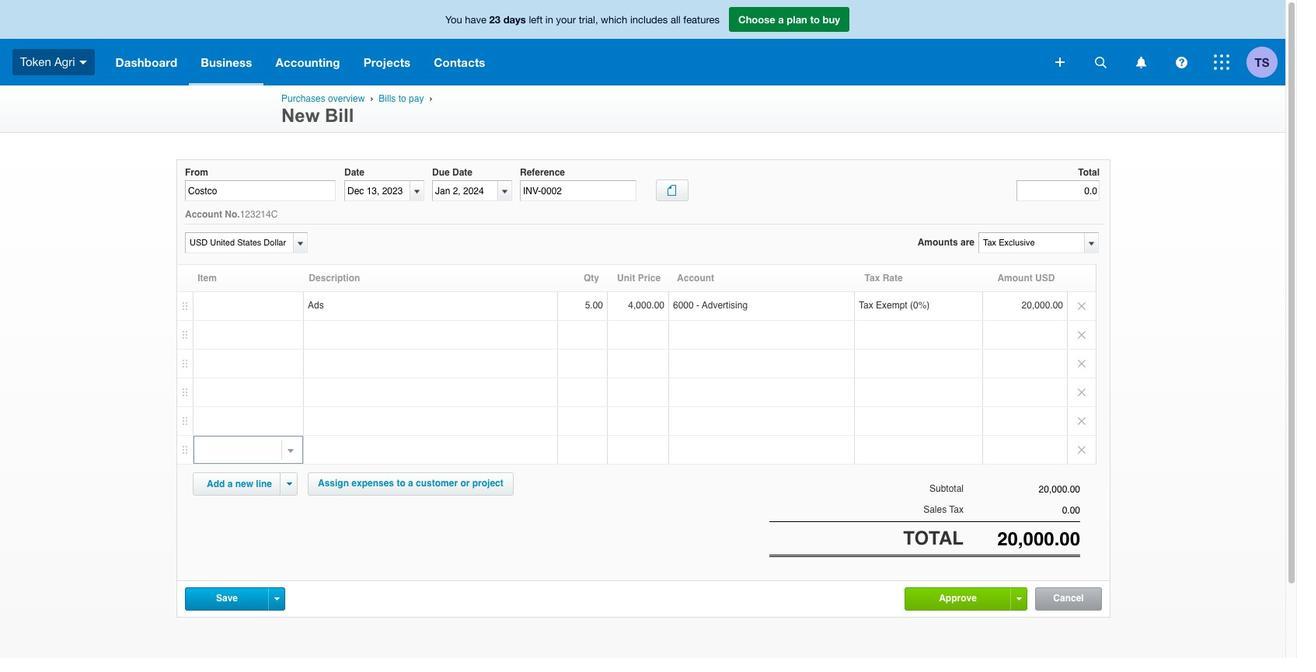 Task type: describe. For each thing, give the bounding box(es) containing it.
1 delete line item image from the top
[[1068, 350, 1096, 378]]

overview
[[328, 93, 365, 104]]

6000
[[673, 300, 694, 311]]

subtotal
[[930, 484, 964, 495]]

assign expenses to a customer or project link
[[308, 473, 514, 496]]

2 delete line item image from the top
[[1068, 321, 1096, 349]]

cancel button
[[1036, 589, 1101, 610]]

assign expenses to a customer or project
[[318, 478, 503, 489]]

amount usd
[[998, 273, 1055, 284]]

choose
[[738, 13, 775, 26]]

token agri button
[[0, 39, 104, 85]]

to inside banner
[[810, 13, 820, 26]]

approve
[[939, 593, 977, 604]]

bill
[[325, 105, 354, 126]]

2 vertical spatial to
[[397, 478, 406, 489]]

contacts
[[434, 55, 485, 69]]

Total text field
[[1017, 180, 1100, 201]]

token agri
[[20, 55, 75, 68]]

sales
[[924, 504, 947, 515]]

approve link
[[906, 589, 1010, 609]]

business button
[[189, 39, 264, 85]]

token
[[20, 55, 51, 68]]

2 vertical spatial tax
[[949, 504, 964, 515]]

or
[[460, 478, 470, 489]]

tax for tax exempt (0%)
[[859, 300, 873, 311]]

ads
[[308, 300, 324, 311]]

sales tax
[[924, 504, 964, 515]]

(0%)
[[910, 300, 930, 311]]

includes
[[630, 14, 668, 26]]

3 delete line item image from the top
[[1068, 408, 1096, 436]]

123214c
[[240, 209, 278, 220]]

Date text field
[[345, 181, 410, 201]]

1 horizontal spatial svg image
[[1214, 54, 1230, 70]]

projects
[[363, 55, 411, 69]]

qty
[[584, 273, 599, 284]]

23
[[489, 13, 501, 26]]

more save options... image
[[274, 598, 279, 601]]

project
[[472, 478, 503, 489]]

2 delete line item image from the top
[[1068, 379, 1096, 407]]

more add line options... image
[[286, 483, 292, 486]]

from
[[185, 167, 208, 178]]

bills
[[379, 93, 396, 104]]

unit
[[617, 273, 635, 284]]

expenses
[[352, 478, 394, 489]]

account no. 123214c
[[185, 209, 278, 220]]

reference
[[520, 167, 565, 178]]

have
[[465, 14, 487, 26]]

accounting button
[[264, 39, 352, 85]]

account for account no. 123214c
[[185, 209, 222, 220]]

5.00
[[585, 300, 603, 311]]

projects button
[[352, 39, 422, 85]]

1 › from the left
[[370, 93, 373, 103]]

cancel
[[1053, 593, 1084, 604]]

purchases overview link
[[281, 93, 365, 104]]

exempt
[[876, 300, 908, 311]]

1 date from the left
[[344, 167, 365, 178]]

new
[[281, 105, 320, 126]]

amount
[[998, 273, 1033, 284]]

price
[[638, 273, 661, 284]]

you have 23 days left in your trial, which includes all features
[[445, 13, 720, 26]]

unit price
[[617, 273, 661, 284]]

line
[[256, 479, 272, 490]]

left
[[529, 14, 543, 26]]

assign
[[318, 478, 349, 489]]

accounting
[[276, 55, 340, 69]]

customer
[[416, 478, 458, 489]]

all
[[671, 14, 681, 26]]

add
[[207, 479, 225, 490]]

total
[[903, 528, 964, 549]]



Task type: locate. For each thing, give the bounding box(es) containing it.
save link
[[186, 589, 268, 609]]

2 › from the left
[[429, 93, 433, 103]]

a left plan
[[778, 13, 784, 26]]

svg image
[[1214, 54, 1230, 70], [79, 60, 87, 64]]

to
[[810, 13, 820, 26], [398, 93, 406, 104], [397, 478, 406, 489]]

› right pay
[[429, 93, 433, 103]]

trial,
[[579, 14, 598, 26]]

0 vertical spatial account
[[185, 209, 222, 220]]

2 horizontal spatial a
[[778, 13, 784, 26]]

amounts
[[918, 237, 958, 248]]

20,000.00
[[1022, 300, 1063, 311]]

0 horizontal spatial account
[[185, 209, 222, 220]]

bills to pay link
[[379, 93, 424, 104]]

4 delete line item image from the top
[[1068, 436, 1096, 464]]

ts
[[1255, 55, 1270, 69]]

tax exempt (0%)
[[859, 300, 930, 311]]

banner
[[0, 0, 1286, 85]]

1 horizontal spatial account
[[677, 273, 714, 284]]

account left no.
[[185, 209, 222, 220]]

svg image inside token agri popup button
[[79, 60, 87, 64]]

to inside 'purchases overview › bills to pay › new bill'
[[398, 93, 406, 104]]

1 vertical spatial to
[[398, 93, 406, 104]]

total
[[1078, 167, 1100, 178]]

1 delete line item image from the top
[[1068, 293, 1096, 321]]

tax left the rate
[[865, 273, 880, 284]]

svg image
[[1095, 56, 1106, 68], [1136, 56, 1146, 68], [1176, 56, 1187, 68], [1056, 58, 1065, 67]]

-
[[696, 300, 700, 311]]

plan
[[787, 13, 807, 26]]

item
[[198, 273, 217, 284]]

new
[[235, 479, 253, 490]]

add a new line link
[[197, 474, 281, 495]]

date up "due date" text field
[[452, 167, 473, 178]]

1 vertical spatial tax
[[859, 300, 873, 311]]

tax rate
[[865, 273, 903, 284]]

features
[[683, 14, 720, 26]]

pay
[[409, 93, 424, 104]]

contacts button
[[422, 39, 497, 85]]

0 vertical spatial to
[[810, 13, 820, 26]]

to left pay
[[398, 93, 406, 104]]

tax left exempt at top
[[859, 300, 873, 311]]

None text field
[[185, 180, 336, 201], [979, 233, 1084, 253], [194, 437, 283, 464], [964, 485, 1080, 495], [964, 505, 1080, 516], [964, 528, 1080, 550], [185, 180, 336, 201], [979, 233, 1084, 253], [194, 437, 283, 464], [964, 485, 1080, 495], [964, 505, 1080, 516], [964, 528, 1080, 550]]

account for account
[[677, 273, 714, 284]]

1 vertical spatial account
[[677, 273, 714, 284]]

account
[[185, 209, 222, 220], [677, 273, 714, 284]]

1 vertical spatial delete line item image
[[1068, 321, 1096, 349]]

a for to
[[778, 13, 784, 26]]

2 date from the left
[[452, 167, 473, 178]]

due
[[432, 167, 450, 178]]

date up date 'text box'
[[344, 167, 365, 178]]

a left customer
[[408, 478, 413, 489]]

0 vertical spatial delete line item image
[[1068, 293, 1096, 321]]

advertising
[[702, 300, 748, 311]]

to left buy
[[810, 13, 820, 26]]

0 horizontal spatial date
[[344, 167, 365, 178]]

buy
[[823, 13, 840, 26]]

Due Date text field
[[433, 181, 497, 201]]

Reference text field
[[520, 180, 637, 201]]

dashboard link
[[104, 39, 189, 85]]

a inside banner
[[778, 13, 784, 26]]

you
[[445, 14, 462, 26]]

6000 - advertising
[[673, 300, 748, 311]]

svg image left ts
[[1214, 54, 1230, 70]]

banner containing ts
[[0, 0, 1286, 85]]

date
[[344, 167, 365, 178], [452, 167, 473, 178]]

None text field
[[186, 233, 291, 253]]

agri
[[54, 55, 75, 68]]

a left new
[[227, 479, 233, 490]]

1 horizontal spatial date
[[452, 167, 473, 178]]

tax for tax rate
[[865, 273, 880, 284]]

due date
[[432, 167, 473, 178]]

no.
[[225, 209, 240, 220]]

dashboard
[[115, 55, 177, 69]]

a for line
[[227, 479, 233, 490]]

more approve options... image
[[1016, 598, 1022, 601]]

account up -
[[677, 273, 714, 284]]

business
[[201, 55, 252, 69]]

tax
[[865, 273, 880, 284], [859, 300, 873, 311], [949, 504, 964, 515]]

to right expenses
[[397, 478, 406, 489]]

purchases overview › bills to pay › new bill
[[281, 93, 435, 126]]

choose a plan to buy
[[738, 13, 840, 26]]

description
[[309, 273, 360, 284]]

0 horizontal spatial svg image
[[79, 60, 87, 64]]

your
[[556, 14, 576, 26]]

purchases
[[281, 93, 325, 104]]

usd
[[1035, 273, 1055, 284]]

days
[[503, 13, 526, 26]]

save
[[216, 593, 238, 604]]

›
[[370, 93, 373, 103], [429, 93, 433, 103]]

which
[[601, 14, 627, 26]]

svg image right agri
[[79, 60, 87, 64]]

add a new line
[[207, 479, 272, 490]]

1 horizontal spatial ›
[[429, 93, 433, 103]]

a
[[778, 13, 784, 26], [408, 478, 413, 489], [227, 479, 233, 490]]

› left the bills
[[370, 93, 373, 103]]

0 vertical spatial tax
[[865, 273, 880, 284]]

delete line item image
[[1068, 293, 1096, 321], [1068, 321, 1096, 349]]

are
[[961, 237, 975, 248]]

4,000.00
[[628, 300, 665, 311]]

tax right 'sales'
[[949, 504, 964, 515]]

1 horizontal spatial a
[[408, 478, 413, 489]]

0 horizontal spatial ›
[[370, 93, 373, 103]]

0 horizontal spatial a
[[227, 479, 233, 490]]

ts button
[[1247, 39, 1286, 85]]

amounts are
[[918, 237, 975, 248]]

rate
[[883, 273, 903, 284]]

delete line item image
[[1068, 350, 1096, 378], [1068, 379, 1096, 407], [1068, 408, 1096, 436], [1068, 436, 1096, 464]]

in
[[546, 14, 553, 26]]



Task type: vqa. For each thing, say whether or not it's contained in the screenshot.
YOU CANNOT DELETE/ARCHIVE SYSTEM ACCOUNTS. image
no



